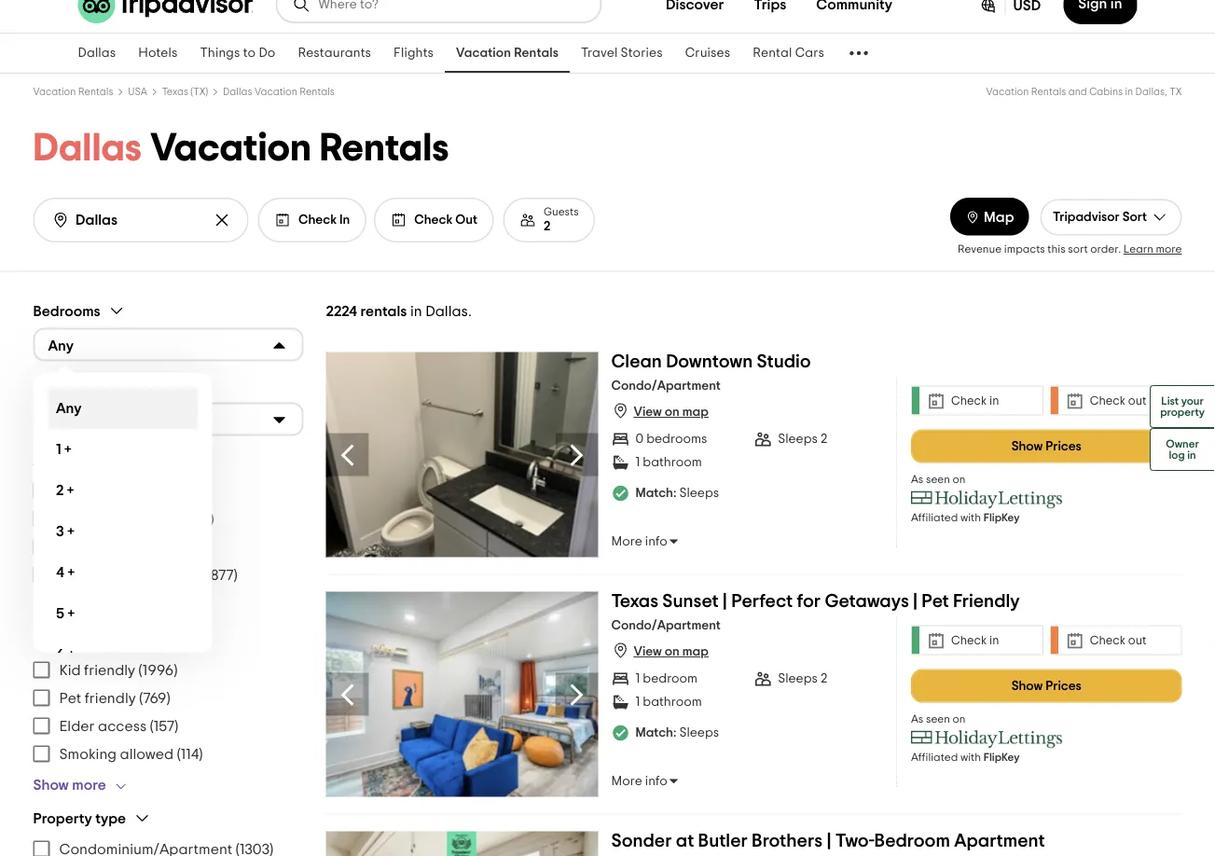 Task type: vqa. For each thing, say whether or not it's contained in the screenshot.
tempting
no



Task type: describe. For each thing, give the bounding box(es) containing it.
air
[[59, 512, 78, 527]]

outdoor
[[102, 568, 158, 583]]

(157)
[[150, 719, 178, 734]]

+ for 2 +
[[67, 483, 74, 498]]

1 horizontal spatial |
[[827, 832, 832, 851]]

view for clean
[[634, 406, 662, 419]]

elder access (157)
[[59, 719, 178, 734]]

rentals down dallas link
[[78, 87, 113, 97]]

things to do link
[[189, 34, 287, 73]]

rental
[[753, 47, 793, 60]]

internet
[[59, 484, 113, 499]]

out for clean downtown studio
[[1129, 395, 1147, 407]]

cabins
[[1090, 87, 1124, 97]]

friendly for kid
[[84, 663, 135, 678]]

rentals left and
[[1032, 87, 1067, 97]]

group containing amenities
[[33, 451, 304, 615]]

view on map for downtown
[[634, 406, 709, 419]]

tripadvisor image
[[78, 0, 253, 23]]

(tx)
[[191, 87, 208, 97]]

bathroom for sunset
[[643, 696, 703, 709]]

seen for texas sunset | perfect for getaways | pet friendly
[[927, 714, 951, 726]]

more info for texas
[[612, 775, 668, 788]]

menu for amenities
[[33, 477, 304, 589]]

friendly
[[954, 592, 1021, 611]]

and
[[1069, 87, 1088, 97]]

as seen on for clean downtown studio
[[912, 475, 966, 486]]

vacation down (tx) on the top of the page
[[150, 129, 312, 168]]

kid friendly (1996)
[[59, 663, 178, 678]]

studio
[[757, 352, 812, 371]]

in inside owner log in
[[1188, 450, 1197, 461]]

show more button
[[33, 776, 136, 795]]

wifi
[[134, 484, 159, 499]]

out for texas sunset | perfect for getaways | pet friendly
[[1129, 635, 1147, 647]]

property
[[1161, 407, 1206, 418]]

1 inside group
[[56, 442, 61, 457]]

dallas vacation rentals link
[[223, 87, 335, 97]]

sonder at butler brothers | two-bedroom apartment
[[612, 832, 1046, 851]]

search image
[[51, 211, 70, 230]]

5
[[56, 606, 64, 621]]

+ for 1 +
[[64, 442, 71, 457]]

Search search field
[[76, 211, 199, 229]]

show all
[[33, 599, 88, 614]]

check in button
[[258, 198, 367, 243]]

in
[[340, 214, 350, 227]]

info for texas
[[646, 775, 668, 788]]

space
[[161, 568, 204, 583]]

conditioning
[[81, 512, 170, 527]]

(1996)
[[139, 663, 178, 678]]

cars
[[796, 47, 825, 60]]

prices for clean downtown studio
[[1046, 440, 1082, 453]]

sleeps down studio
[[779, 433, 818, 446]]

bedroom
[[875, 832, 951, 851]]

rentals
[[361, 304, 407, 319]]

texas sunset | perfect for getaways | pet friendly, vacation rental in dallas image
[[326, 592, 599, 797]]

check out
[[415, 214, 478, 227]]

usa
[[128, 87, 147, 97]]

1 bedroom
[[636, 673, 698, 686]]

info for clean
[[646, 535, 668, 548]]

2 inside list box
[[56, 483, 63, 498]]

all
[[72, 599, 88, 614]]

texas for texas (tx)
[[162, 87, 188, 97]]

do
[[259, 47, 276, 60]]

tripadvisor sort
[[1054, 211, 1148, 224]]

0 vertical spatial dallas vacation rentals
[[223, 87, 335, 97]]

rental cars link
[[742, 34, 836, 73]]

1 left the bedroom
[[636, 673, 640, 686]]

things
[[200, 47, 240, 60]]

0
[[636, 433, 644, 446]]

4
[[56, 565, 64, 580]]

2 inside the guests 2
[[544, 220, 551, 233]]

sonder at butler brothers | two-bedroom apartment, vacation rental in dallas image
[[326, 832, 599, 857]]

for
[[797, 592, 821, 611]]

suitability
[[33, 632, 101, 647]]

2224 rentals in dallas.
[[326, 304, 472, 319]]

menu for suitability
[[33, 657, 304, 769]]

pet inside group
[[59, 691, 81, 706]]

0 vertical spatial dallas
[[78, 47, 116, 60]]

show prices button for clean downtown studio
[[912, 430, 1183, 463]]

clean
[[612, 352, 662, 371]]

sort
[[1069, 244, 1089, 255]]

flights
[[394, 47, 434, 60]]

2 vertical spatial dallas
[[33, 129, 142, 168]]

0 horizontal spatial |
[[723, 592, 728, 611]]

show prices for texas sunset | perfect for getaways | pet friendly
[[1012, 680, 1082, 693]]

flights link
[[383, 34, 445, 73]]

list your property
[[1161, 396, 1206, 418]]

flipkey for clean downtown studio
[[984, 513, 1020, 524]]

check in for clean downtown studio
[[952, 395, 1000, 407]]

vacation inside vacation rentals link
[[456, 47, 511, 60]]

sonder at butler brothers | two-bedroom apartment link
[[612, 832, 1046, 857]]

1 vertical spatial vacation rentals link
[[33, 87, 113, 97]]

1 bathroom for sunset
[[636, 696, 703, 709]]

view on map button for clean
[[612, 402, 709, 420]]

smoking
[[59, 747, 117, 762]]

show inside button
[[33, 599, 69, 614]]

to
[[243, 47, 256, 60]]

1 bathroom for downtown
[[636, 456, 703, 469]]

restaurants
[[298, 47, 371, 60]]

guests
[[544, 207, 579, 218]]

vacation left and
[[987, 87, 1030, 97]]

perfect
[[732, 592, 793, 611]]

bedrooms
[[647, 433, 708, 446]]

more inside "dropdown button"
[[72, 778, 106, 793]]

1 vertical spatial dallas
[[223, 87, 252, 97]]

Search search field
[[319, 0, 586, 13]]

clean downtown studio, vacation rental in dallas image
[[326, 352, 599, 558]]

check out for clean downtown studio
[[1091, 395, 1147, 407]]

owner log in
[[1167, 439, 1200, 461]]

rentals down restaurants
[[300, 87, 335, 97]]

downtown
[[666, 352, 753, 371]]

condo/apartment for sunset
[[612, 620, 721, 633]]

sleeps down bedrooms at the bottom
[[680, 487, 720, 500]]

1 +
[[56, 442, 71, 457]]

texas (tx)
[[162, 87, 208, 97]]

hotels
[[138, 47, 178, 60]]

seen for clean downtown studio
[[927, 475, 951, 486]]

group containing bathrooms
[[33, 377, 304, 436]]

usa link
[[128, 87, 147, 97]]

apartment
[[955, 832, 1046, 851]]

dallas link
[[67, 34, 127, 73]]

stories
[[621, 47, 663, 60]]

learn more link
[[1124, 244, 1183, 255]]

brothers
[[752, 832, 823, 851]]

+ for 5 +
[[67, 606, 74, 621]]

texas sunset | perfect for getaways | pet friendly
[[612, 592, 1021, 611]]

any for any popup button in the left of the page
[[48, 413, 74, 428]]

access
[[98, 719, 147, 734]]

match: for clean
[[636, 487, 677, 500]]

bathrooms
[[33, 378, 106, 393]]

travel stories
[[581, 47, 663, 60]]

smoking allowed (114)
[[59, 747, 203, 762]]

vacation rentals and cabins in dallas, tx
[[987, 87, 1183, 97]]

things to do
[[200, 47, 276, 60]]

view on map for sunset
[[634, 646, 709, 659]]

+ for 4 +
[[67, 565, 74, 580]]

other
[[59, 568, 99, 583]]

bedroom
[[643, 673, 698, 686]]

your
[[1182, 396, 1205, 407]]

condo/apartment for downtown
[[612, 380, 721, 393]]



Task type: locate. For each thing, give the bounding box(es) containing it.
view up 1 bedroom
[[634, 646, 662, 659]]

check out for texas sunset | perfect for getaways | pet friendly
[[1091, 635, 1147, 647]]

0 vertical spatial menu
[[33, 477, 304, 589]]

affiliated for texas sunset | perfect for getaways | pet friendly
[[912, 753, 959, 764]]

check out button
[[374, 198, 494, 243]]

1 vertical spatial map
[[683, 646, 709, 659]]

1 bathroom down the bedroom
[[636, 696, 703, 709]]

property type group
[[33, 810, 304, 857]]

condo/apartment down sunset
[[612, 620, 721, 633]]

2 info from the top
[[646, 775, 668, 788]]

tx
[[1170, 87, 1183, 97]]

impacts
[[1005, 244, 1046, 255]]

more info up sonder
[[612, 775, 668, 788]]

1 prices from the top
[[1046, 440, 1082, 453]]

2 friendly from the top
[[85, 691, 136, 706]]

internet or wifi (2084)
[[59, 484, 203, 499]]

2 condo/apartment from the top
[[612, 620, 721, 633]]

0 vertical spatial match: sleeps
[[636, 487, 720, 500]]

view up 0
[[634, 406, 662, 419]]

1 down 0
[[636, 456, 640, 469]]

1 match: from the top
[[636, 487, 677, 500]]

friendly down kid friendly (1996)
[[85, 691, 136, 706]]

1 vertical spatial info
[[646, 775, 668, 788]]

pet
[[922, 592, 950, 611], [59, 691, 81, 706]]

(2070)
[[173, 512, 214, 527]]

0 vertical spatial check in
[[952, 395, 1000, 407]]

2 affiliated from the top
[[912, 753, 959, 764]]

1 map from the top
[[683, 406, 709, 419]]

1 vertical spatial check in
[[952, 635, 1000, 647]]

dallas.
[[426, 304, 472, 319]]

1 holidaylettings.com logo image from the top
[[912, 490, 1064, 509]]

as seen on
[[912, 475, 966, 486], [912, 714, 966, 726]]

1 vertical spatial holidaylettings.com logo image
[[912, 730, 1064, 749]]

0 vertical spatial match:
[[636, 487, 677, 500]]

1
[[56, 442, 61, 457], [636, 456, 640, 469], [636, 673, 640, 686], [636, 696, 640, 709]]

check in
[[299, 214, 350, 227]]

map for sunset
[[683, 646, 709, 659]]

any inside list box
[[56, 401, 81, 416]]

travel stories link
[[570, 34, 674, 73]]

0 horizontal spatial vacation rentals link
[[33, 87, 113, 97]]

texas sunset | perfect for getaways | pet friendly link
[[612, 592, 1021, 618]]

type
[[95, 811, 126, 826]]

|
[[723, 592, 728, 611], [914, 592, 918, 611], [827, 832, 832, 851]]

any inside popup button
[[48, 413, 74, 428]]

3 +
[[56, 524, 74, 539]]

friendly for pet
[[85, 691, 136, 706]]

0 vertical spatial as seen on
[[912, 475, 966, 486]]

sleeps 2 down texas sunset | perfect for getaways | pet friendly link
[[779, 673, 828, 686]]

0 vertical spatial flipkey
[[984, 513, 1020, 524]]

sleeps 2 for |
[[779, 673, 828, 686]]

map up the bedroom
[[683, 646, 709, 659]]

1 vertical spatial match: sleeps
[[636, 727, 720, 740]]

1 more info from the top
[[612, 535, 668, 548]]

1 horizontal spatial more
[[1157, 244, 1183, 255]]

1 vertical spatial affiliated
[[912, 753, 959, 764]]

map for downtown
[[683, 406, 709, 419]]

prices for texas sunset | perfect for getaways | pet friendly
[[1046, 680, 1082, 693]]

1 vertical spatial affiliated with flipkey
[[912, 753, 1020, 764]]

dallas
[[78, 47, 116, 60], [223, 87, 252, 97], [33, 129, 142, 168]]

owner log in button
[[1151, 428, 1216, 471]]

1 affiliated with flipkey from the top
[[912, 513, 1020, 524]]

1 vertical spatial show prices
[[1012, 680, 1082, 693]]

bathroom for downtown
[[643, 456, 703, 469]]

1 vertical spatial pet
[[59, 691, 81, 706]]

2 bathroom from the top
[[643, 696, 703, 709]]

map button
[[951, 198, 1030, 236]]

list box inside group
[[33, 373, 212, 675]]

2 check in from the top
[[952, 635, 1000, 647]]

clean downtown studio link
[[612, 352, 812, 378]]

0 vertical spatial seen
[[927, 475, 951, 486]]

1 flipkey from the top
[[984, 513, 1020, 524]]

more right learn
[[1157, 244, 1183, 255]]

rentals
[[514, 47, 559, 60], [78, 87, 113, 97], [300, 87, 335, 97], [1032, 87, 1067, 97], [320, 129, 449, 168]]

0 vertical spatial view on map
[[634, 406, 709, 419]]

as for clean downtown studio
[[912, 475, 924, 486]]

property
[[33, 811, 92, 826]]

vacation rentals link
[[445, 34, 570, 73], [33, 87, 113, 97]]

check
[[299, 214, 337, 227], [415, 214, 453, 227], [952, 395, 988, 407], [1091, 395, 1126, 407], [952, 635, 988, 647], [1091, 635, 1126, 647]]

2 sleeps 2 from the top
[[779, 673, 828, 686]]

sleeps down the bedroom
[[680, 727, 720, 740]]

1 bathroom
[[636, 456, 703, 469], [636, 696, 703, 709]]

match: down '0 bedrooms'
[[636, 487, 677, 500]]

1 view on map button from the top
[[612, 402, 709, 420]]

1 bathroom from the top
[[643, 456, 703, 469]]

1 vertical spatial check out
[[1091, 635, 1147, 647]]

info
[[646, 535, 668, 548], [646, 775, 668, 788]]

6 +
[[56, 647, 75, 662]]

1 match: sleeps from the top
[[636, 487, 720, 500]]

2 view on map from the top
[[634, 646, 709, 659]]

amenities
[[33, 453, 99, 468]]

dallas left "hotels" link
[[78, 47, 116, 60]]

1 vertical spatial out
[[1129, 635, 1147, 647]]

match: down 1 bedroom
[[636, 727, 677, 740]]

vacation rentals link down search search field
[[445, 34, 570, 73]]

search image
[[293, 0, 311, 14]]

sonder
[[612, 832, 672, 851]]

vacation rentals down search search field
[[456, 47, 559, 60]]

1 vertical spatial flipkey
[[984, 753, 1020, 764]]

0 vertical spatial more
[[612, 535, 643, 548]]

1 view on map from the top
[[634, 406, 709, 419]]

1 vertical spatial more
[[612, 775, 643, 788]]

match: sleeps
[[636, 487, 720, 500], [636, 727, 720, 740]]

holidaylettings.com logo image for texas sunset | perfect for getaways | pet friendly
[[912, 730, 1064, 749]]

2 map from the top
[[683, 646, 709, 659]]

texas left sunset
[[612, 592, 659, 611]]

None search field
[[278, 0, 601, 21]]

show prices for clean downtown studio
[[1012, 440, 1082, 453]]

show more
[[33, 778, 106, 793]]

sleeps down texas sunset | perfect for getaways | pet friendly link
[[779, 673, 818, 686]]

2 holidaylettings.com logo image from the top
[[912, 730, 1064, 749]]

0 vertical spatial bathroom
[[643, 456, 703, 469]]

0 vertical spatial as
[[912, 475, 924, 486]]

0 vertical spatial holidaylettings.com logo image
[[912, 490, 1064, 509]]

2 view on map button from the top
[[612, 642, 709, 660]]

0 vertical spatial 1 bathroom
[[636, 456, 703, 469]]

map up bedrooms at the bottom
[[683, 406, 709, 419]]

dallas right (tx) on the top of the page
[[223, 87, 252, 97]]

vacation rentals for right vacation rentals link
[[456, 47, 559, 60]]

list your property button
[[1151, 385, 1216, 428]]

2 with from the top
[[961, 753, 982, 764]]

pet left friendly
[[922, 592, 950, 611]]

guests 2
[[544, 207, 579, 233]]

revenue
[[958, 244, 1002, 255]]

1 vertical spatial prices
[[1046, 680, 1082, 693]]

bathroom down '0 bedrooms'
[[643, 456, 703, 469]]

vacation
[[456, 47, 511, 60], [33, 87, 76, 97], [255, 87, 298, 97], [987, 87, 1030, 97], [150, 129, 312, 168]]

0 vertical spatial affiliated with flipkey
[[912, 513, 1020, 524]]

1 info from the top
[[646, 535, 668, 548]]

affiliated with flipkey for texas sunset | perfect for getaways | pet friendly
[[912, 753, 1020, 764]]

check out
[[1091, 395, 1147, 407], [1091, 635, 1147, 647]]

0 vertical spatial out
[[1129, 395, 1147, 407]]

+ up air
[[67, 483, 74, 498]]

dallas vacation rentals down the do in the left top of the page
[[223, 87, 335, 97]]

view on map up '0 bedrooms'
[[634, 406, 709, 419]]

1 view from the top
[[634, 406, 662, 419]]

1 vertical spatial show prices button
[[912, 670, 1183, 703]]

1 vertical spatial texas
[[612, 592, 659, 611]]

more for clean downtown studio
[[612, 535, 643, 548]]

affiliated with flipkey up friendly
[[912, 513, 1020, 524]]

in
[[1126, 87, 1134, 97], [411, 304, 422, 319], [990, 395, 1000, 407], [1188, 450, 1197, 461], [990, 635, 1000, 647]]

0 horizontal spatial vacation rentals
[[33, 87, 113, 97]]

texas for texas sunset | perfect for getaways | pet friendly
[[612, 592, 659, 611]]

hotels link
[[127, 34, 189, 73]]

show prices button
[[912, 430, 1183, 463], [912, 670, 1183, 703]]

view on map button for texas
[[612, 642, 709, 660]]

2 match: sleeps from the top
[[636, 727, 720, 740]]

0 vertical spatial more info
[[612, 535, 668, 548]]

1 sleeps 2 from the top
[[779, 433, 828, 446]]

vacation down the do in the left top of the page
[[255, 87, 298, 97]]

0 bedrooms
[[636, 433, 708, 446]]

2 affiliated with flipkey from the top
[[912, 753, 1020, 764]]

2 menu from the top
[[33, 657, 304, 769]]

1 check in from the top
[[952, 395, 1000, 407]]

vacation rentals down dallas link
[[33, 87, 113, 97]]

vacation rentals link down dallas link
[[33, 87, 113, 97]]

2 seen from the top
[[927, 714, 951, 726]]

+
[[64, 442, 71, 457], [67, 483, 74, 498], [67, 524, 74, 539], [67, 565, 74, 580], [67, 606, 74, 621], [68, 647, 75, 662]]

rentals up in
[[320, 129, 449, 168]]

+ right 5
[[67, 606, 74, 621]]

1 vertical spatial with
[[961, 753, 982, 764]]

1 vertical spatial view on map
[[634, 646, 709, 659]]

more down smoking
[[72, 778, 106, 793]]

1 up 2 +
[[56, 442, 61, 457]]

1 show prices button from the top
[[912, 430, 1183, 463]]

dallas vacation rentals down dallas vacation rentals link
[[33, 129, 449, 168]]

1 vertical spatial view on map button
[[612, 642, 709, 660]]

2 as from the top
[[912, 714, 924, 726]]

vacation down search search field
[[456, 47, 511, 60]]

1 vertical spatial condo/apartment
[[612, 620, 721, 633]]

0 vertical spatial with
[[961, 513, 982, 524]]

0 vertical spatial friendly
[[84, 663, 135, 678]]

1 vertical spatial menu
[[33, 657, 304, 769]]

0 horizontal spatial pet
[[59, 691, 81, 706]]

as for texas sunset | perfect for getaways | pet friendly
[[912, 714, 924, 726]]

rentals left travel
[[514, 47, 559, 60]]

show prices button for texas sunset | perfect for getaways | pet friendly
[[912, 670, 1183, 703]]

any
[[48, 338, 74, 353], [56, 401, 81, 416], [48, 413, 74, 428]]

show all button
[[33, 597, 88, 615]]

0 horizontal spatial more
[[72, 778, 106, 793]]

with for clean downtown studio
[[961, 513, 982, 524]]

any down bathrooms
[[56, 401, 81, 416]]

+ right '4' at the bottom of the page
[[67, 565, 74, 580]]

more info up sunset
[[612, 535, 668, 548]]

match: for texas
[[636, 727, 677, 740]]

vacation rentals for bottommost vacation rentals link
[[33, 87, 113, 97]]

0 horizontal spatial texas
[[162, 87, 188, 97]]

rental cars
[[753, 47, 825, 60]]

any button
[[33, 403, 304, 436]]

| right sunset
[[723, 592, 728, 611]]

0 vertical spatial vacation rentals
[[456, 47, 559, 60]]

2 prices from the top
[[1046, 680, 1082, 693]]

1 vertical spatial as
[[912, 714, 924, 726]]

+ right 3 at the bottom
[[67, 524, 74, 539]]

2 view from the top
[[634, 646, 662, 659]]

1 group from the top
[[33, 302, 304, 675]]

with for texas sunset | perfect for getaways | pet friendly
[[961, 753, 982, 764]]

sleeps 2 for studio
[[779, 433, 828, 446]]

flipkey for texas sunset | perfect for getaways | pet friendly
[[984, 753, 1020, 764]]

info up sonder
[[646, 775, 668, 788]]

1 vertical spatial seen
[[927, 714, 951, 726]]

as
[[912, 475, 924, 486], [912, 714, 924, 726]]

1 show prices from the top
[[1012, 440, 1082, 453]]

1 check out from the top
[[1091, 395, 1147, 407]]

flipkey up apartment
[[984, 753, 1020, 764]]

restaurants link
[[287, 34, 383, 73]]

match: sleeps for downtown
[[636, 487, 720, 500]]

1 horizontal spatial vacation rentals link
[[445, 34, 570, 73]]

view
[[634, 406, 662, 419], [634, 646, 662, 659]]

1 vertical spatial view
[[634, 646, 662, 659]]

1 menu from the top
[[33, 477, 304, 589]]

1 vertical spatial match:
[[636, 727, 677, 740]]

view on map button up '0 bedrooms'
[[612, 402, 709, 420]]

clear image
[[213, 211, 231, 230]]

list box containing any
[[33, 373, 212, 675]]

sunset
[[663, 592, 719, 611]]

with up friendly
[[961, 513, 982, 524]]

butler
[[699, 832, 748, 851]]

| left two-
[[827, 832, 832, 851]]

affiliated with flipkey up apartment
[[912, 753, 1020, 764]]

cruises
[[686, 47, 731, 60]]

2224
[[326, 304, 358, 319]]

0 vertical spatial vacation rentals link
[[445, 34, 570, 73]]

sleeps 2 down studio
[[779, 433, 828, 446]]

holidaylettings.com logo image for clean downtown studio
[[912, 490, 1064, 509]]

check in
[[952, 395, 1000, 407], [952, 635, 1000, 647]]

0 vertical spatial check out
[[1091, 395, 1147, 407]]

any inside dropdown button
[[48, 338, 74, 353]]

2
[[544, 220, 551, 233], [821, 433, 828, 446], [56, 483, 63, 498], [821, 673, 828, 686]]

menu containing kid friendly (1996)
[[33, 657, 304, 769]]

prices
[[1046, 440, 1082, 453], [1046, 680, 1082, 693]]

1 vertical spatial more info
[[612, 775, 668, 788]]

as seen on for texas sunset | perfect for getaways | pet friendly
[[912, 714, 966, 726]]

1 seen from the top
[[927, 475, 951, 486]]

1 vertical spatial sleeps 2
[[779, 673, 828, 686]]

more
[[612, 535, 643, 548], [612, 775, 643, 788]]

1 bathroom down '0 bedrooms'
[[636, 456, 703, 469]]

1 vertical spatial bathroom
[[643, 696, 703, 709]]

any for any dropdown button
[[48, 338, 74, 353]]

0 vertical spatial prices
[[1046, 440, 1082, 453]]

kid
[[59, 663, 81, 678]]

match: sleeps down bedrooms at the bottom
[[636, 487, 720, 500]]

1 horizontal spatial pet
[[922, 592, 950, 611]]

dallas vacation rentals
[[223, 87, 335, 97], [33, 129, 449, 168]]

1 horizontal spatial vacation rentals
[[456, 47, 559, 60]]

1 out from the top
[[1129, 395, 1147, 407]]

2 +
[[56, 483, 74, 498]]

affiliated with flipkey for clean downtown studio
[[912, 513, 1020, 524]]

allowed
[[120, 747, 174, 762]]

getaways
[[825, 592, 910, 611]]

sleeps 2
[[779, 433, 828, 446], [779, 673, 828, 686]]

any down bedrooms
[[48, 338, 74, 353]]

1 affiliated from the top
[[912, 513, 959, 524]]

1 vertical spatial vacation rentals
[[33, 87, 113, 97]]

view on map button up 1 bedroom
[[612, 642, 709, 660]]

pet down kid
[[59, 691, 81, 706]]

vacation rentals
[[456, 47, 559, 60], [33, 87, 113, 97]]

tripadvisor
[[1054, 211, 1121, 224]]

match: sleeps for sunset
[[636, 727, 720, 740]]

1 vertical spatial dallas vacation rentals
[[33, 129, 449, 168]]

+ up 2 +
[[64, 442, 71, 457]]

1 1 bathroom from the top
[[636, 456, 703, 469]]

1 down 1 bedroom
[[636, 696, 640, 709]]

group
[[33, 302, 304, 675], [33, 377, 304, 436], [33, 451, 304, 615], [33, 630, 304, 795]]

travel
[[581, 47, 618, 60]]

bedrooms
[[33, 304, 101, 319]]

group containing suitability
[[33, 630, 304, 795]]

condo/apartment down clean
[[612, 380, 721, 393]]

2 horizontal spatial |
[[914, 592, 918, 611]]

any up 1 +
[[48, 413, 74, 428]]

2 1 bathroom from the top
[[636, 696, 703, 709]]

1 vertical spatial more
[[72, 778, 106, 793]]

friendly up pet friendly (769)
[[84, 663, 135, 678]]

+ for 6 +
[[68, 647, 75, 662]]

1 more from the top
[[612, 535, 643, 548]]

+ right 6
[[68, 647, 75, 662]]

list box
[[33, 373, 212, 675]]

0 vertical spatial more
[[1157, 244, 1183, 255]]

more info for clean
[[612, 535, 668, 548]]

info up sunset
[[646, 535, 668, 548]]

tripadvisor sort button
[[1041, 199, 1183, 236]]

1 condo/apartment from the top
[[612, 380, 721, 393]]

5 +
[[56, 606, 74, 621]]

2 show prices from the top
[[1012, 680, 1082, 693]]

1 vertical spatial as seen on
[[912, 714, 966, 726]]

at
[[676, 832, 695, 851]]

1 vertical spatial friendly
[[85, 691, 136, 706]]

vacation down dallas link
[[33, 87, 76, 97]]

3 group from the top
[[33, 451, 304, 615]]

2 show prices button from the top
[[912, 670, 1183, 703]]

view for texas
[[634, 646, 662, 659]]

0 vertical spatial show prices
[[1012, 440, 1082, 453]]

show inside "dropdown button"
[[33, 778, 69, 793]]

group containing bedrooms
[[33, 302, 304, 675]]

2 as seen on from the top
[[912, 714, 966, 726]]

log
[[1170, 450, 1186, 461]]

2 more info from the top
[[612, 775, 668, 788]]

0 vertical spatial show prices button
[[912, 430, 1183, 463]]

0 vertical spatial view
[[634, 406, 662, 419]]

texas left (tx) on the top of the page
[[162, 87, 188, 97]]

0 vertical spatial texas
[[162, 87, 188, 97]]

more info
[[612, 535, 668, 548], [612, 775, 668, 788]]

more for texas sunset | perfect for getaways | pet friendly
[[612, 775, 643, 788]]

list
[[1162, 396, 1180, 407]]

1 vertical spatial 1 bathroom
[[636, 696, 703, 709]]

0 vertical spatial map
[[683, 406, 709, 419]]

check in for texas sunset | perfect for getaways | pet friendly
[[952, 635, 1000, 647]]

1 as seen on from the top
[[912, 475, 966, 486]]

1 horizontal spatial texas
[[612, 592, 659, 611]]

view on map up the bedroom
[[634, 646, 709, 659]]

property type
[[33, 811, 126, 826]]

affiliated for clean downtown studio
[[912, 513, 959, 524]]

menu
[[33, 477, 304, 589], [33, 657, 304, 769]]

0 vertical spatial affiliated
[[912, 513, 959, 524]]

0 vertical spatial pet
[[922, 592, 950, 611]]

0 vertical spatial sleeps 2
[[779, 433, 828, 446]]

with up apartment
[[961, 753, 982, 764]]

0 vertical spatial info
[[646, 535, 668, 548]]

2 check out from the top
[[1091, 635, 1147, 647]]

match: sleeps down the bedroom
[[636, 727, 720, 740]]

dallas down usa link
[[33, 129, 142, 168]]

out
[[1129, 395, 1147, 407], [1129, 635, 1147, 647]]

0 vertical spatial condo/apartment
[[612, 380, 721, 393]]

1 friendly from the top
[[84, 663, 135, 678]]

2 group from the top
[[33, 377, 304, 436]]

flipkey up friendly
[[984, 513, 1020, 524]]

two-
[[836, 832, 875, 851]]

menu containing internet or wifi (2084)
[[33, 477, 304, 589]]

1 with from the top
[[961, 513, 982, 524]]

sort
[[1123, 211, 1148, 224]]

bathroom down the bedroom
[[643, 696, 703, 709]]

2 flipkey from the top
[[984, 753, 1020, 764]]

holidaylettings.com logo image
[[912, 490, 1064, 509], [912, 730, 1064, 749]]

this
[[1048, 244, 1066, 255]]

2 out from the top
[[1129, 635, 1147, 647]]

2 match: from the top
[[636, 727, 677, 740]]

| right getaways
[[914, 592, 918, 611]]

1 as from the top
[[912, 475, 924, 486]]

4 group from the top
[[33, 630, 304, 795]]

0 vertical spatial view on map button
[[612, 402, 709, 420]]

2 more from the top
[[612, 775, 643, 788]]

+ for 3 +
[[67, 524, 74, 539]]

show
[[1012, 440, 1043, 453], [33, 599, 69, 614], [1012, 680, 1043, 693], [33, 778, 69, 793]]



